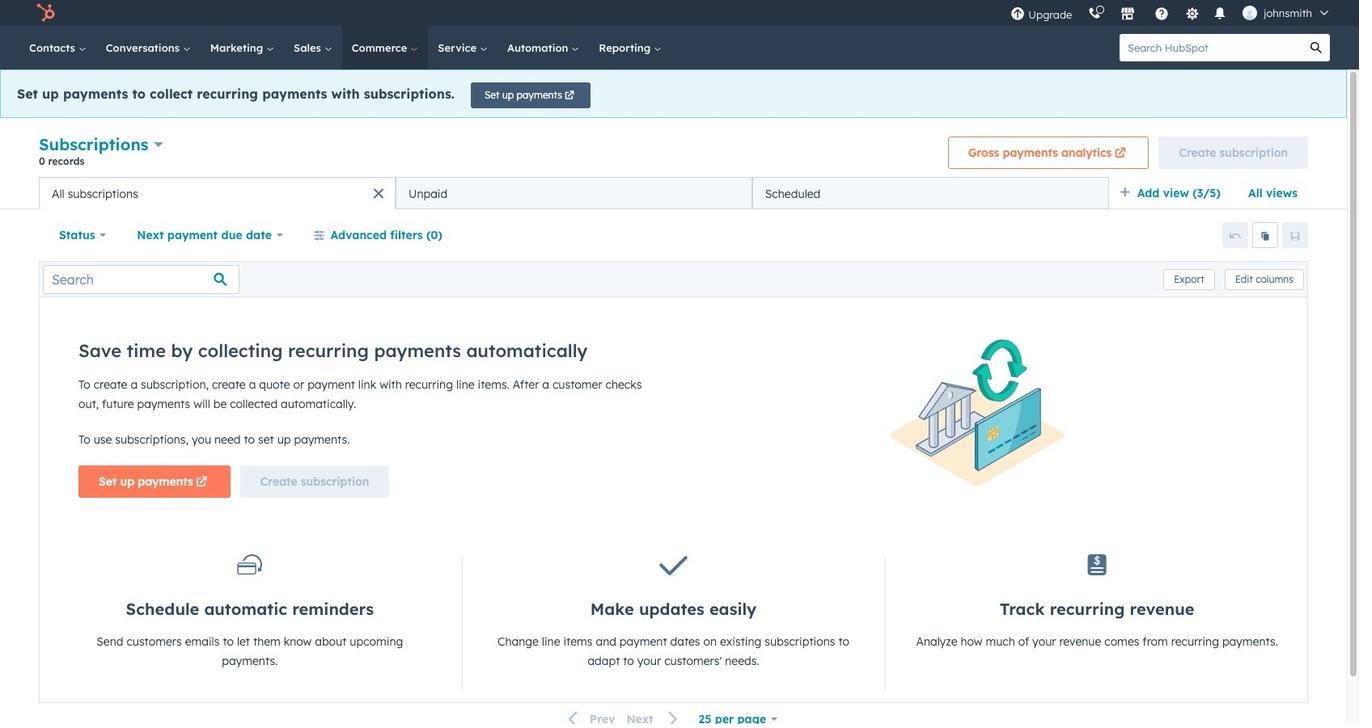 Task type: describe. For each thing, give the bounding box(es) containing it.
Search HubSpot search field
[[1120, 34, 1302, 61]]

marketplaces image
[[1121, 7, 1135, 22]]



Task type: locate. For each thing, give the bounding box(es) containing it.
john smith image
[[1243, 6, 1257, 20]]

banner
[[39, 131, 1308, 177]]

menu
[[1003, 0, 1340, 26]]

pagination navigation
[[559, 709, 688, 725]]

Search search field
[[43, 265, 239, 294]]



Task type: vqa. For each thing, say whether or not it's contained in the screenshot.
Marketplaces ICON
yes



